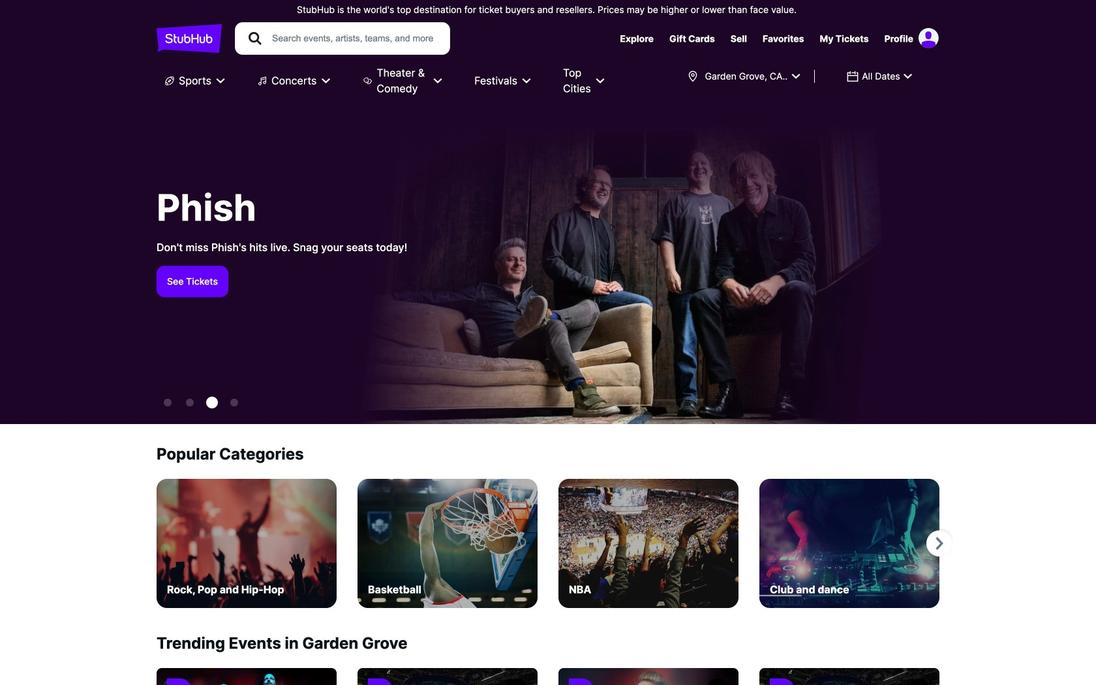 Task type: vqa. For each thing, say whether or not it's contained in the screenshot.
Boise on the right of page
no



Task type: locate. For each thing, give the bounding box(es) containing it.
None field
[[679, 65, 809, 88], [839, 65, 921, 88], [679, 65, 809, 88], [839, 65, 921, 88]]

stubhub image
[[157, 22, 222, 55]]

1 - ultra music festival image
[[186, 399, 194, 407]]



Task type: describe. For each thing, give the bounding box(es) containing it.
2 - phish image
[[206, 397, 218, 409]]

0 - nba image
[[164, 399, 172, 407]]

Search events, artists, teams, and more field
[[271, 31, 438, 46]]

3 - nate bargatze image
[[230, 399, 238, 407]]



